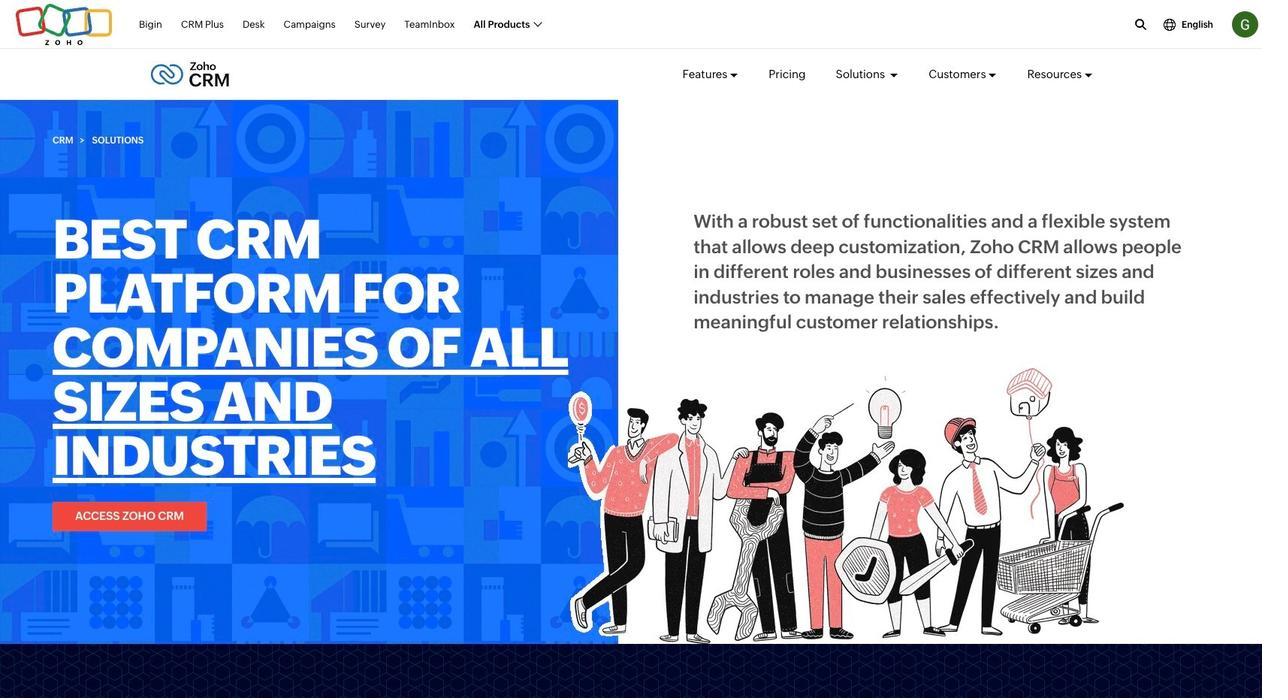 Task type: locate. For each thing, give the bounding box(es) containing it.
gary orlando image
[[1232, 11, 1259, 38]]

zoho crm logo image
[[150, 58, 230, 91]]



Task type: vqa. For each thing, say whether or not it's contained in the screenshot.
Zoho Crm Logo on the top
yes



Task type: describe. For each thing, give the bounding box(es) containing it.
zoho crm vertical solutions image
[[568, 368, 1124, 644]]



